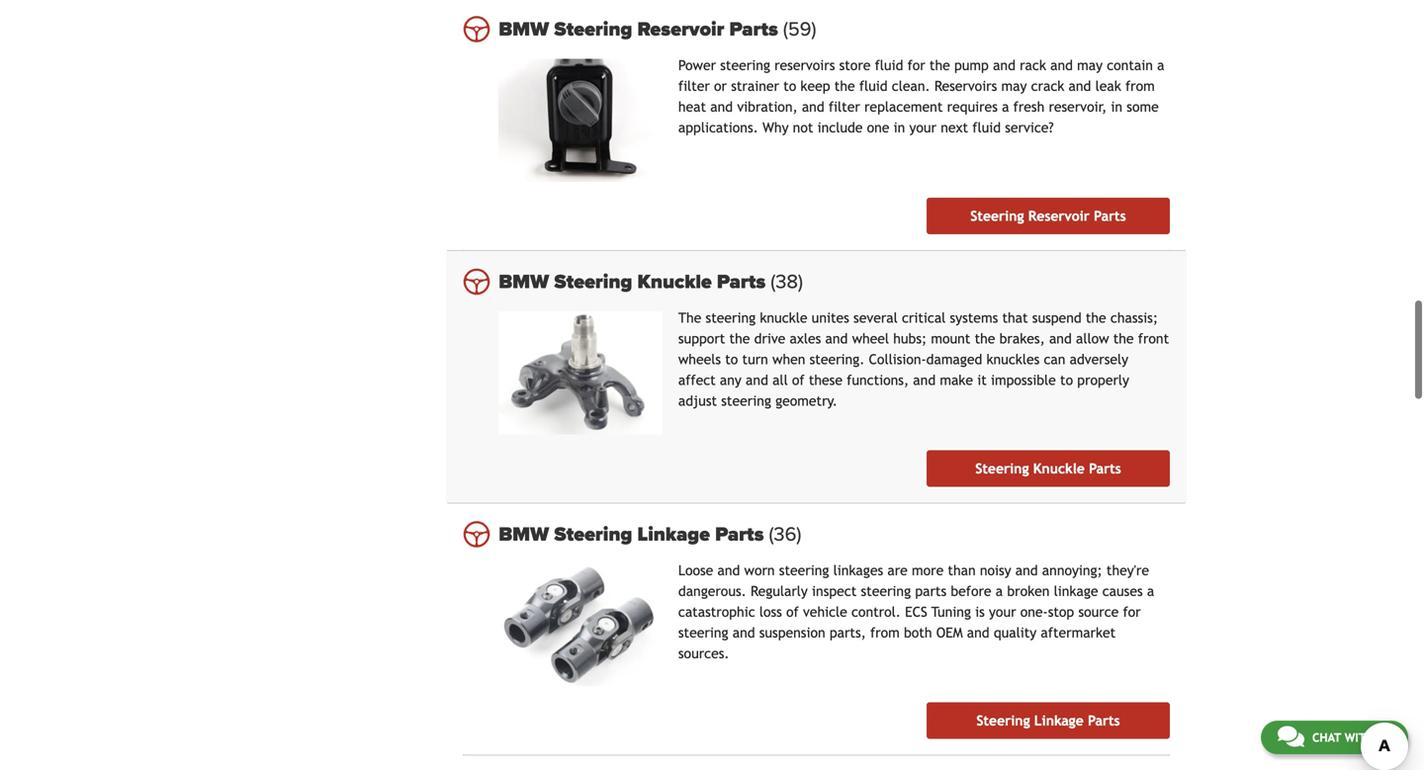 Task type: locate. For each thing, give the bounding box(es) containing it.
0 horizontal spatial may
[[1002, 78, 1027, 94]]

linkage
[[1054, 583, 1099, 599]]

steering
[[554, 17, 633, 41], [971, 208, 1024, 224], [554, 270, 633, 294], [976, 461, 1029, 477], [554, 523, 633, 546], [977, 713, 1030, 729]]

may up leak
[[1077, 57, 1103, 73]]

1 horizontal spatial from
[[1126, 78, 1155, 94]]

0 vertical spatial your
[[910, 120, 937, 135]]

chassis;
[[1111, 310, 1158, 326]]

for down causes
[[1123, 604, 1141, 620]]

and left rack
[[993, 57, 1016, 73]]

steering.
[[810, 352, 865, 367]]

steering up strainer
[[720, 57, 770, 73]]

both
[[904, 625, 932, 641]]

steering knuckle parts thumbnail image image
[[499, 311, 663, 435]]

1 vertical spatial may
[[1002, 78, 1027, 94]]

inspect
[[812, 583, 857, 599]]

why
[[763, 120, 789, 135]]

is
[[976, 604, 985, 620]]

suspension
[[759, 625, 826, 641]]

2 horizontal spatial to
[[1060, 372, 1073, 388]]

to left the keep
[[784, 78, 797, 94]]

fresh
[[1014, 99, 1045, 115]]

a right causes
[[1147, 583, 1155, 599]]

1 horizontal spatial may
[[1077, 57, 1103, 73]]

0 vertical spatial for
[[908, 57, 926, 73]]

1 horizontal spatial linkage
[[1035, 713, 1084, 729]]

of inside the steering knuckle unites several critical systems that suspend the chassis; support the drive axles and wheel hubs; mount the brakes, and allow the front wheels to turn when steering. collision-damaged knuckles can adversely affect any and all of these functions, and make it impossible to properly adjust steering geometry.
[[792, 372, 805, 388]]

from inside "power steering reservoirs store fluid for the pump and rack and may contain a filter or strainer to keep the fluid clean. reservoirs may crack and leak from heat and vibration, and filter replacement requires a fresh reservoir, in some applications. why not include one in your next fluid service?"
[[1126, 78, 1155, 94]]

for up clean.
[[908, 57, 926, 73]]

for
[[908, 57, 926, 73], [1123, 604, 1141, 620]]

collision-
[[869, 352, 927, 367]]

0 vertical spatial filter
[[679, 78, 710, 94]]

1 vertical spatial filter
[[829, 99, 860, 115]]

reservoirs
[[775, 57, 835, 73]]

1 vertical spatial in
[[894, 120, 905, 135]]

from inside loose and worn steering linkages are more than noisy and annoying; they're dangerous.  regularly inspect steering parts before a broken linkage causes a catastrophic loss of vehicle control. ecs tuning is your one-stop source for steering and suspension parts, from both oem and quality aftermarket sources.
[[871, 625, 900, 641]]

parts
[[730, 17, 778, 41], [1094, 208, 1126, 224], [717, 270, 766, 294], [1089, 461, 1121, 477], [715, 523, 764, 546], [1088, 713, 1120, 729]]

steering knuckle parts link
[[927, 450, 1170, 487]]

to up any
[[725, 352, 738, 367]]

your right the is
[[989, 604, 1016, 620]]

applications.
[[679, 120, 759, 135]]

knuckle up the the
[[638, 270, 712, 294]]

before
[[951, 583, 992, 599]]

a
[[1157, 57, 1165, 73], [1002, 99, 1009, 115], [996, 583, 1003, 599], [1147, 583, 1155, 599]]

of up suspension
[[786, 604, 799, 620]]

in down leak
[[1111, 99, 1123, 115]]

the down store
[[835, 78, 855, 94]]

systems
[[950, 310, 998, 326]]

fluid down requires
[[973, 120, 1001, 135]]

linkage down aftermarket
[[1035, 713, 1084, 729]]

1 vertical spatial reservoir
[[1029, 208, 1090, 224]]

1 vertical spatial bmw
[[499, 270, 549, 294]]

adjust
[[679, 393, 717, 409]]

it
[[978, 372, 987, 388]]

not
[[793, 120, 814, 135]]

filter up include
[[829, 99, 860, 115]]

1 vertical spatial of
[[786, 604, 799, 620]]

from down control.
[[871, 625, 900, 641]]

0 horizontal spatial your
[[910, 120, 937, 135]]

bmw                                                                                    steering knuckle parts link
[[499, 270, 1170, 294]]

hubs;
[[894, 331, 927, 347]]

critical
[[902, 310, 946, 326]]

reservoir down service?
[[1029, 208, 1090, 224]]

1 vertical spatial from
[[871, 625, 900, 641]]

steering inside "power steering reservoirs store fluid for the pump and rack and may contain a filter or strainer to keep the fluid clean. reservoirs may crack and leak from heat and vibration, and filter replacement requires a fresh reservoir, in some applications. why not include one in your next fluid service?"
[[720, 57, 770, 73]]

of right all
[[792, 372, 805, 388]]

of inside loose and worn steering linkages are more than noisy and annoying; they're dangerous.  regularly inspect steering parts before a broken linkage causes a catastrophic loss of vehicle control. ecs tuning is your one-stop source for steering and suspension parts, from both oem and quality aftermarket sources.
[[786, 604, 799, 620]]

dangerous.
[[679, 583, 747, 599]]

linkage
[[638, 523, 710, 546], [1035, 713, 1084, 729]]

reservoirs
[[935, 78, 997, 94]]

suspend
[[1033, 310, 1082, 326]]

comments image
[[1278, 725, 1305, 749]]

0 vertical spatial bmw
[[499, 17, 549, 41]]

parts inside steering reservoir parts link
[[1094, 208, 1126, 224]]

1 vertical spatial fluid
[[859, 78, 888, 94]]

steering up steering knuckle parts thumbnail image
[[554, 270, 633, 294]]

0 horizontal spatial to
[[725, 352, 738, 367]]

2 vertical spatial to
[[1060, 372, 1073, 388]]

2 vertical spatial bmw
[[499, 523, 549, 546]]

1 vertical spatial linkage
[[1035, 713, 1084, 729]]

fluid
[[875, 57, 904, 73], [859, 78, 888, 94], [973, 120, 1001, 135]]

filter
[[679, 78, 710, 94], [829, 99, 860, 115]]

include
[[818, 120, 863, 135]]

your inside "power steering reservoirs store fluid for the pump and rack and may contain a filter or strainer to keep the fluid clean. reservoirs may crack and leak from heat and vibration, and filter replacement requires a fresh reservoir, in some applications. why not include one in your next fluid service?"
[[910, 120, 937, 135]]

0 horizontal spatial from
[[871, 625, 900, 641]]

one
[[867, 120, 890, 135]]

requires
[[947, 99, 998, 115]]

0 horizontal spatial for
[[908, 57, 926, 73]]

steering up sources. on the bottom of the page
[[679, 625, 729, 641]]

in
[[1111, 99, 1123, 115], [894, 120, 905, 135]]

to down can
[[1060, 372, 1073, 388]]

linkage inside steering linkage parts link
[[1035, 713, 1084, 729]]

0 vertical spatial fluid
[[875, 57, 904, 73]]

adversely
[[1070, 352, 1129, 367]]

with
[[1345, 731, 1374, 745]]

sources.
[[679, 646, 730, 662]]

tuning
[[932, 604, 971, 620]]

ecs
[[905, 604, 928, 620]]

1 horizontal spatial filter
[[829, 99, 860, 115]]

broken
[[1007, 583, 1050, 599]]

aftermarket
[[1041, 625, 1116, 641]]

turn
[[742, 352, 768, 367]]

steering
[[720, 57, 770, 73], [706, 310, 756, 326], [721, 393, 771, 409], [779, 563, 829, 579], [861, 583, 911, 599], [679, 625, 729, 641]]

are
[[888, 563, 908, 579]]

reservoir up power
[[638, 17, 725, 41]]

the
[[930, 57, 950, 73], [835, 78, 855, 94], [1086, 310, 1107, 326], [730, 331, 750, 347], [975, 331, 996, 347], [1114, 331, 1134, 347]]

filter up heat at the left
[[679, 78, 710, 94]]

a down noisy on the right bottom
[[996, 583, 1003, 599]]

may
[[1077, 57, 1103, 73], [1002, 78, 1027, 94]]

from up some
[[1126, 78, 1155, 94]]

replacement
[[865, 99, 943, 115]]

2 bmw from the top
[[499, 270, 549, 294]]

1 vertical spatial knuckle
[[1033, 461, 1085, 477]]

0 horizontal spatial linkage
[[638, 523, 710, 546]]

1 horizontal spatial in
[[1111, 99, 1123, 115]]

heat
[[679, 99, 706, 115]]

for inside "power steering reservoirs store fluid for the pump and rack and may contain a filter or strainer to keep the fluid clean. reservoirs may crack and leak from heat and vibration, and filter replacement requires a fresh reservoir, in some applications. why not include one in your next fluid service?"
[[908, 57, 926, 73]]

the down chassis;
[[1114, 331, 1134, 347]]

1 horizontal spatial for
[[1123, 604, 1141, 620]]

0 vertical spatial of
[[792, 372, 805, 388]]

linkage up loose
[[638, 523, 710, 546]]

1 vertical spatial your
[[989, 604, 1016, 620]]

your
[[910, 120, 937, 135], [989, 604, 1016, 620]]

rack
[[1020, 57, 1047, 73]]

noisy
[[980, 563, 1012, 579]]

and up the crack
[[1051, 57, 1073, 73]]

bmw for bmw                                                                                    steering reservoir parts
[[499, 17, 549, 41]]

bmw
[[499, 17, 549, 41], [499, 270, 549, 294], [499, 523, 549, 546]]

0 horizontal spatial in
[[894, 120, 905, 135]]

control.
[[852, 604, 901, 620]]

and
[[993, 57, 1016, 73], [1051, 57, 1073, 73], [1069, 78, 1091, 94], [711, 99, 733, 115], [802, 99, 825, 115], [826, 331, 848, 347], [1050, 331, 1072, 347], [746, 372, 769, 388], [913, 372, 936, 388], [718, 563, 740, 579], [1016, 563, 1038, 579], [733, 625, 755, 641], [967, 625, 990, 641]]

3 bmw from the top
[[499, 523, 549, 546]]

steering down it
[[976, 461, 1029, 477]]

0 horizontal spatial knuckle
[[638, 270, 712, 294]]

1 horizontal spatial your
[[989, 604, 1016, 620]]

leak
[[1096, 78, 1122, 94]]

a right contain
[[1157, 57, 1165, 73]]

steering linkage parts thumbnail image image
[[499, 564, 663, 687]]

fluid up clean.
[[875, 57, 904, 73]]

loss
[[760, 604, 782, 620]]

may up fresh
[[1002, 78, 1027, 94]]

fluid down store
[[859, 78, 888, 94]]

and left make
[[913, 372, 936, 388]]

1 vertical spatial for
[[1123, 604, 1141, 620]]

vibration,
[[737, 99, 798, 115]]

0 vertical spatial to
[[784, 78, 797, 94]]

1 horizontal spatial to
[[784, 78, 797, 94]]

steering up steering reservoir parts thumbnail image
[[554, 17, 633, 41]]

keep
[[801, 78, 831, 94]]

in down "replacement"
[[894, 120, 905, 135]]

your down "replacement"
[[910, 120, 937, 135]]

knuckle down impossible in the right of the page
[[1033, 461, 1085, 477]]

0 vertical spatial reservoir
[[638, 17, 725, 41]]

crack
[[1031, 78, 1065, 94]]

and down turn
[[746, 372, 769, 388]]

0 vertical spatial from
[[1126, 78, 1155, 94]]

1 bmw from the top
[[499, 17, 549, 41]]

steering linkage parts link
[[927, 703, 1170, 740]]

0 horizontal spatial filter
[[679, 78, 710, 94]]



Task type: describe. For each thing, give the bounding box(es) containing it.
bmw                                                                                    steering linkage parts
[[499, 523, 769, 546]]

parts inside steering knuckle parts link
[[1089, 461, 1121, 477]]

one-
[[1021, 604, 1048, 620]]

drive
[[754, 331, 786, 347]]

functions,
[[847, 372, 909, 388]]

0 vertical spatial linkage
[[638, 523, 710, 546]]

1 horizontal spatial reservoir
[[1029, 208, 1090, 224]]

2 vertical spatial fluid
[[973, 120, 1001, 135]]

these
[[809, 372, 843, 388]]

than
[[948, 563, 976, 579]]

and down or
[[711, 99, 733, 115]]

steering down any
[[721, 393, 771, 409]]

several
[[854, 310, 898, 326]]

steering reservoir parts thumbnail image image
[[499, 59, 663, 182]]

steering linkage parts
[[977, 713, 1120, 729]]

chat
[[1313, 731, 1342, 745]]

steering down service?
[[971, 208, 1024, 224]]

and up steering.
[[826, 331, 848, 347]]

chat with us
[[1313, 731, 1392, 745]]

reservoir,
[[1049, 99, 1107, 115]]

allow
[[1076, 331, 1109, 347]]

the
[[679, 310, 702, 326]]

steering knuckle parts
[[976, 461, 1121, 477]]

power
[[679, 57, 716, 73]]

brakes,
[[1000, 331, 1045, 347]]

0 vertical spatial may
[[1077, 57, 1103, 73]]

make
[[940, 372, 973, 388]]

catastrophic
[[679, 604, 755, 620]]

unites
[[812, 310, 850, 326]]

wheel
[[852, 331, 889, 347]]

stop
[[1048, 604, 1075, 620]]

and down catastrophic
[[733, 625, 755, 641]]

loose and worn steering linkages are more than noisy and annoying; they're dangerous.  regularly inspect steering parts before a broken linkage causes a catastrophic loss of vehicle control. ecs tuning is your one-stop source for steering and suspension parts, from both oem and quality aftermarket sources.
[[679, 563, 1155, 662]]

wheels
[[679, 352, 721, 367]]

all
[[773, 372, 788, 388]]

or
[[714, 78, 727, 94]]

bmw                                                                                    steering knuckle parts
[[499, 270, 771, 294]]

contain
[[1107, 57, 1153, 73]]

1 vertical spatial to
[[725, 352, 738, 367]]

store
[[839, 57, 871, 73]]

and down the keep
[[802, 99, 825, 115]]

mount
[[931, 331, 971, 347]]

regularly
[[751, 583, 808, 599]]

when
[[773, 352, 806, 367]]

knuckles
[[987, 352, 1040, 367]]

impossible
[[991, 372, 1056, 388]]

steering up control.
[[861, 583, 911, 599]]

any
[[720, 372, 742, 388]]

parts inside steering linkage parts link
[[1088, 713, 1120, 729]]

axles
[[790, 331, 821, 347]]

properly
[[1078, 372, 1130, 388]]

for inside loose and worn steering linkages are more than noisy and annoying; they're dangerous.  regularly inspect steering parts before a broken linkage causes a catastrophic loss of vehicle control. ecs tuning is your one-stop source for steering and suspension parts, from both oem and quality aftermarket sources.
[[1123, 604, 1141, 620]]

source
[[1079, 604, 1119, 620]]

a left fresh
[[1002, 99, 1009, 115]]

and down the is
[[967, 625, 990, 641]]

steering up support at top
[[706, 310, 756, 326]]

us
[[1378, 731, 1392, 745]]

to inside "power steering reservoirs store fluid for the pump and rack and may contain a filter or strainer to keep the fluid clean. reservoirs may crack and leak from heat and vibration, and filter replacement requires a fresh reservoir, in some applications. why not include one in your next fluid service?"
[[784, 78, 797, 94]]

bmw                                                                                    steering reservoir parts
[[499, 17, 783, 41]]

power steering reservoirs store fluid for the pump and rack and may contain a filter or strainer to keep the fluid clean. reservoirs may crack and leak from heat and vibration, and filter replacement requires a fresh reservoir, in some applications. why not include one in your next fluid service?
[[679, 57, 1165, 135]]

the up turn
[[730, 331, 750, 347]]

damaged
[[927, 352, 983, 367]]

the left pump
[[930, 57, 950, 73]]

pump
[[955, 57, 989, 73]]

the up allow
[[1086, 310, 1107, 326]]

can
[[1044, 352, 1066, 367]]

parts,
[[830, 625, 866, 641]]

chat with us link
[[1261, 721, 1409, 755]]

the down systems
[[975, 331, 996, 347]]

1 horizontal spatial knuckle
[[1033, 461, 1085, 477]]

and down suspend
[[1050, 331, 1072, 347]]

vehicle
[[803, 604, 848, 620]]

steering up regularly
[[779, 563, 829, 579]]

bmw                                                                                    steering linkage parts link
[[499, 523, 1170, 546]]

worn
[[744, 563, 775, 579]]

and up broken
[[1016, 563, 1038, 579]]

loose
[[679, 563, 714, 579]]

annoying;
[[1042, 563, 1103, 579]]

the steering knuckle unites several critical systems that suspend the chassis; support the drive axles and wheel hubs; mount the brakes, and allow the front wheels to turn when steering. collision-damaged knuckles can adversely affect any and all of these functions, and make it impossible to properly adjust steering geometry.
[[679, 310, 1169, 409]]

affect
[[679, 372, 716, 388]]

next
[[941, 120, 969, 135]]

steering reservoir parts link
[[927, 198, 1170, 234]]

oem
[[937, 625, 963, 641]]

strainer
[[731, 78, 779, 94]]

0 vertical spatial in
[[1111, 99, 1123, 115]]

your inside loose and worn steering linkages are more than noisy and annoying; they're dangerous.  regularly inspect steering parts before a broken linkage causes a catastrophic loss of vehicle control. ecs tuning is your one-stop source for steering and suspension parts, from both oem and quality aftermarket sources.
[[989, 604, 1016, 620]]

they're
[[1107, 563, 1149, 579]]

steering up steering linkage parts thumbnail image
[[554, 523, 633, 546]]

bmw for bmw                                                                                    steering knuckle parts
[[499, 270, 549, 294]]

geometry.
[[776, 393, 838, 409]]

front
[[1138, 331, 1169, 347]]

that
[[1003, 310, 1028, 326]]

support
[[679, 331, 725, 347]]

steering down quality
[[977, 713, 1030, 729]]

0 vertical spatial knuckle
[[638, 270, 712, 294]]

bmw for bmw                                                                                    steering linkage parts
[[499, 523, 549, 546]]

0 horizontal spatial reservoir
[[638, 17, 725, 41]]

and up dangerous. at the bottom
[[718, 563, 740, 579]]

knuckle
[[760, 310, 808, 326]]

quality
[[994, 625, 1037, 641]]

and up reservoir,
[[1069, 78, 1091, 94]]

linkages
[[834, 563, 884, 579]]

causes
[[1103, 583, 1143, 599]]

some
[[1127, 99, 1159, 115]]

parts
[[915, 583, 947, 599]]

more
[[912, 563, 944, 579]]



Task type: vqa. For each thing, say whether or not it's contained in the screenshot.
Knuckle
yes



